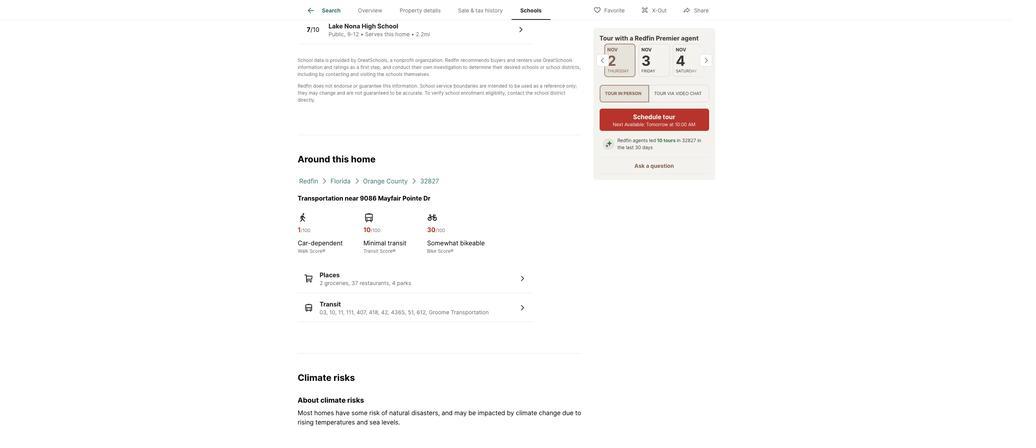 Task type: describe. For each thing, give the bounding box(es) containing it.
around
[[298, 154, 330, 165]]

impacted
[[478, 409, 505, 417]]

history
[[485, 7, 503, 14]]

school down reference
[[534, 90, 549, 96]]

districts,
[[562, 64, 581, 70]]

public, inside button
[[329, 2, 346, 8]]

transit 03, 10, 11, 111, 407, 418, 42, 436s, 51, 612, groome transportation
[[320, 301, 489, 316]]

school inside 'lake nona high school public, 9-12 • serves this home • 2.2mi'
[[378, 22, 399, 30]]

around this home
[[298, 154, 376, 165]]

4 inside nov 4 saturday
[[676, 52, 686, 69]]

and up desired
[[507, 57, 516, 63]]

and right disasters,
[[442, 409, 453, 417]]

minimal
[[364, 239, 386, 247]]

be inside school service boundaries are intended to be used as a reference only; they may change and are not
[[515, 83, 520, 89]]

redfin for redfin agents led 10 tours in 32827
[[618, 138, 632, 144]]

and down ,
[[383, 64, 391, 70]]

used
[[522, 83, 532, 89]]

to inside guaranteed to be accurate. to verify school enrollment eligibility, contact the school district directly.
[[390, 90, 395, 96]]

tour in person
[[605, 91, 642, 96]]

0 vertical spatial risks
[[334, 373, 355, 384]]

car-
[[298, 239, 311, 247]]

including
[[298, 71, 318, 77]]

612,
[[417, 309, 428, 316]]

nov for 3
[[642, 47, 652, 53]]

reference
[[544, 83, 565, 89]]

guarantee
[[359, 83, 382, 89]]

premier
[[656, 34, 680, 42]]

lake nona high school public, 9-12 • serves this home • 2.2mi
[[329, 22, 430, 37]]

contacting
[[326, 71, 349, 77]]

10 /100
[[364, 226, 381, 234]]

overview tab
[[350, 1, 391, 20]]

about climate risks
[[298, 397, 364, 405]]

climate
[[298, 373, 332, 384]]

school inside button
[[383, 2, 400, 8]]

schedule tour next available: tomorrow at 10:00 am
[[613, 113, 696, 128]]

to inside first step, and conduct their own investigation to determine their desired schools or school districts, including by contacting and visiting the schools themselves.
[[463, 64, 468, 70]]

search
[[322, 7, 341, 14]]

0 horizontal spatial schools
[[386, 71, 403, 77]]

visiting
[[360, 71, 376, 77]]

eligibility,
[[486, 90, 507, 96]]

and down is
[[324, 64, 332, 70]]

natural
[[389, 409, 410, 417]]

district
[[550, 90, 566, 96]]

111,
[[346, 309, 355, 316]]

by inside the most homes have some risk of natural disasters, and may be impacted by climate change due to rising temperatures and sea levels.
[[507, 409, 514, 417]]

and up redfin does not endorse or guarantee this information.
[[351, 71, 359, 77]]

® for minimal
[[393, 248, 396, 254]]

conduct
[[393, 64, 411, 70]]

ask
[[635, 163, 645, 169]]

recommends
[[461, 57, 490, 63]]

property details tab
[[391, 1, 450, 20]]

only;
[[567, 83, 577, 89]]

about
[[298, 397, 319, 405]]

schedule
[[634, 113, 662, 121]]

share
[[694, 7, 709, 13]]

0 vertical spatial by
[[351, 57, 356, 63]]

does
[[313, 83, 324, 89]]

verify
[[432, 90, 444, 96]]

2 for places
[[320, 280, 323, 287]]

due
[[563, 409, 574, 417]]

may inside the most homes have some risk of natural disasters, and may be impacted by climate change due to rising temperatures and sea levels.
[[455, 409, 467, 417]]

1 horizontal spatial are
[[480, 83, 487, 89]]

determine
[[469, 64, 492, 70]]

details
[[424, 7, 441, 14]]

is
[[325, 57, 329, 63]]

tab list containing search
[[298, 0, 557, 20]]

not inside school service boundaries are intended to be used as a reference only; they may change and are not
[[355, 90, 362, 96]]

• right 12
[[361, 31, 364, 37]]

0 horizontal spatial climate
[[321, 397, 346, 405]]

3
[[642, 52, 651, 69]]

disasters,
[[412, 409, 440, 417]]

greatschools inside the , a nonprofit organization. redfin recommends buyers and renters use greatschools information and ratings as a
[[543, 57, 573, 63]]

change for due
[[539, 409, 561, 417]]

may inside school service boundaries are intended to be used as a reference only; they may change and are not
[[309, 90, 318, 96]]

1 horizontal spatial 10
[[658, 138, 663, 144]]

investigation
[[434, 64, 462, 70]]

• left the 2.2mi at left
[[411, 31, 415, 37]]

, a nonprofit organization. redfin recommends buyers and renters use greatschools information and ratings as a
[[298, 57, 573, 70]]

with
[[615, 34, 629, 42]]

somewhat
[[427, 239, 459, 247]]

favorite button
[[587, 2, 632, 18]]

score for somewhat
[[438, 248, 451, 254]]

redfin does not endorse or guarantee this information.
[[298, 83, 419, 89]]

nona
[[345, 22, 360, 30]]

share button
[[677, 2, 716, 18]]

use
[[534, 57, 542, 63]]

by inside first step, and conduct their own investigation to determine their desired schools or school districts, including by contacting and visiting the schools themselves.
[[319, 71, 324, 77]]

list box containing tour in person
[[600, 85, 710, 103]]

public, 5-8 • nearby school • 3.0mi
[[329, 2, 420, 8]]

enrollment
[[461, 90, 485, 96]]

favorite
[[605, 7, 625, 13]]

0 horizontal spatial in
[[619, 91, 623, 96]]

0 vertical spatial 32827
[[683, 138, 697, 144]]

2 vertical spatial this
[[332, 154, 349, 165]]

1 /100
[[298, 226, 311, 234]]

levels.
[[382, 419, 400, 426]]

32827 link
[[420, 177, 439, 185]]

am
[[689, 122, 696, 128]]

orange county
[[363, 177, 408, 185]]

score for minimal
[[380, 248, 393, 254]]

parks
[[397, 280, 412, 287]]

temperatures
[[316, 419, 355, 426]]

last
[[626, 145, 634, 151]]

friday
[[642, 69, 656, 74]]

previous image
[[597, 54, 609, 67]]

0 horizontal spatial home
[[351, 154, 376, 165]]

most
[[298, 409, 313, 417]]

1 horizontal spatial in
[[677, 138, 681, 144]]

2.2mi
[[416, 31, 430, 37]]

sea
[[370, 419, 380, 426]]

agent
[[682, 34, 699, 42]]

to inside the most homes have some risk of natural disasters, and may be impacted by climate change due to rising temperatures and sea levels.
[[576, 409, 582, 417]]

serves
[[365, 31, 383, 37]]

/100 for 10
[[371, 228, 381, 234]]

transportation inside transit 03, 10, 11, 111, 407, 418, 42, 436s, 51, 612, groome transportation
[[451, 309, 489, 316]]

climate inside the most homes have some risk of natural disasters, and may be impacted by climate change due to rising temperatures and sea levels.
[[516, 409, 537, 417]]

directly.
[[298, 97, 315, 103]]

schools tab
[[512, 1, 551, 20]]

4 inside places 2 groceries, 37 restaurants, 4 parks
[[392, 280, 396, 287]]

groome
[[429, 309, 450, 316]]

1 vertical spatial 10
[[364, 226, 371, 234]]

intended
[[488, 83, 508, 89]]

pointe
[[403, 195, 422, 202]]

0 horizontal spatial transportation
[[298, 195, 343, 202]]

0 vertical spatial schools
[[522, 64, 539, 70]]

desired
[[504, 64, 521, 70]]

places 2 groceries, 37 restaurants, 4 parks
[[320, 271, 412, 287]]

chat
[[691, 91, 702, 96]]

in the last 30 days
[[618, 138, 702, 151]]

1 vertical spatial risks
[[348, 397, 364, 405]]

have
[[336, 409, 350, 417]]

transit inside minimal transit transit score ®
[[364, 248, 379, 254]]

to
[[425, 90, 430, 96]]

9-
[[347, 31, 353, 37]]

30 inside 'in the last 30 days'
[[636, 145, 642, 151]]

school for school service boundaries are intended to be used as a reference only; they may change and are not
[[420, 83, 435, 89]]

ask a question link
[[635, 163, 675, 169]]

a inside school service boundaries are intended to be used as a reference only; they may change and are not
[[540, 83, 543, 89]]

via
[[668, 91, 675, 96]]

boundaries
[[454, 83, 478, 89]]

2 for nov
[[608, 52, 617, 69]]

or inside first step, and conduct their own investigation to determine their desired schools or school districts, including by contacting and visiting the schools themselves.
[[540, 64, 545, 70]]

tour for tour via video chat
[[655, 91, 667, 96]]



Task type: vqa. For each thing, say whether or not it's contained in the screenshot.


Task type: locate. For each thing, give the bounding box(es) containing it.
their up themselves.
[[412, 64, 422, 70]]

accurate.
[[403, 90, 424, 96]]

1 vertical spatial change
[[539, 409, 561, 417]]

0 horizontal spatial change
[[319, 90, 336, 96]]

transit
[[388, 239, 407, 247]]

1 vertical spatial 32827
[[420, 177, 439, 185]]

0 vertical spatial 30
[[636, 145, 642, 151]]

redfin agents led 10 tours in 32827
[[618, 138, 697, 144]]

1 vertical spatial schools
[[386, 71, 403, 77]]

home inside 'lake nona high school public, 9-12 • serves this home • 2.2mi'
[[396, 31, 410, 37]]

change for and
[[319, 90, 336, 96]]

407,
[[357, 309, 368, 316]]

2 vertical spatial school
[[420, 83, 435, 89]]

/100 up the car-
[[301, 228, 311, 234]]

information.
[[392, 83, 419, 89]]

to inside school service boundaries are intended to be used as a reference only; they may change and are not
[[509, 83, 513, 89]]

2 vertical spatial the
[[618, 145, 625, 151]]

nov inside nov 4 saturday
[[676, 47, 687, 53]]

public, left '5-'
[[329, 2, 346, 8]]

• right 8
[[358, 2, 361, 8]]

® down transit
[[393, 248, 396, 254]]

1 ® from the left
[[322, 248, 326, 254]]

redfin for redfin
[[299, 177, 318, 185]]

score inside minimal transit transit score ®
[[380, 248, 393, 254]]

schools
[[522, 64, 539, 70], [386, 71, 403, 77]]

37
[[352, 280, 358, 287]]

transportation right groome
[[451, 309, 489, 316]]

3 nov from the left
[[676, 47, 687, 53]]

0 vertical spatial 10
[[658, 138, 663, 144]]

0 horizontal spatial are
[[347, 90, 354, 96]]

1 vertical spatial 2
[[320, 280, 323, 287]]

change inside the most homes have some risk of natural disasters, and may be impacted by climate change due to rising temperatures and sea levels.
[[539, 409, 561, 417]]

a left first
[[357, 64, 359, 70]]

public, inside 'lake nona high school public, 9-12 • serves this home • 2.2mi'
[[329, 31, 346, 37]]

to down recommends
[[463, 64, 468, 70]]

climate
[[321, 397, 346, 405], [516, 409, 537, 417]]

42,
[[381, 309, 390, 316]]

10 right led
[[658, 138, 663, 144]]

/100 up minimal
[[371, 228, 381, 234]]

or
[[540, 64, 545, 70], [353, 83, 358, 89]]

® inside the car-dependent walk score ®
[[322, 248, 326, 254]]

9086
[[360, 195, 377, 202]]

2 down 'places'
[[320, 280, 323, 287]]

risks up the some
[[348, 397, 364, 405]]

redfin inside the , a nonprofit organization. redfin recommends buyers and renters use greatschools information and ratings as a
[[445, 57, 459, 63]]

® for car-
[[322, 248, 326, 254]]

None button
[[605, 44, 636, 77], [639, 44, 671, 77], [674, 44, 705, 77], [605, 44, 636, 77], [639, 44, 671, 77], [674, 44, 705, 77]]

1
[[298, 226, 301, 234]]

to down 'information.'
[[390, 90, 395, 96]]

2 public, from the top
[[329, 31, 346, 37]]

10,
[[330, 309, 337, 316]]

home left the 2.2mi at left
[[396, 31, 410, 37]]

minimal transit transit score ®
[[364, 239, 407, 254]]

at
[[670, 122, 674, 128]]

contact
[[508, 90, 525, 96]]

school left districts,
[[546, 64, 561, 70]]

/100 up somewhat
[[436, 228, 445, 234]]

2 horizontal spatial /100
[[436, 228, 445, 234]]

30 up somewhat
[[427, 226, 436, 234]]

0 horizontal spatial be
[[396, 90, 402, 96]]

® inside somewhat bikeable bike score ®
[[451, 248, 454, 254]]

change down does
[[319, 90, 336, 96]]

3 score from the left
[[438, 248, 451, 254]]

1 vertical spatial climate
[[516, 409, 537, 417]]

schools down renters
[[522, 64, 539, 70]]

2 inside nov 2 thursday
[[608, 52, 617, 69]]

0 horizontal spatial 4
[[392, 280, 396, 287]]

redfin
[[635, 34, 655, 42], [445, 57, 459, 63], [298, 83, 312, 89], [618, 138, 632, 144], [299, 177, 318, 185]]

nov for 2
[[608, 47, 618, 53]]

a right with
[[630, 34, 634, 42]]

this up florida link
[[332, 154, 349, 165]]

nonprofit
[[394, 57, 414, 63]]

,
[[388, 57, 389, 63]]

lake
[[329, 22, 343, 30]]

climate up homes
[[321, 397, 346, 405]]

their down buyers
[[493, 64, 503, 70]]

a right "ask"
[[647, 163, 650, 169]]

some
[[352, 409, 368, 417]]

nov 2 thursday
[[608, 47, 630, 74]]

they
[[298, 90, 308, 96]]

1 vertical spatial the
[[526, 90, 533, 96]]

public, 5-8 • nearby school • 3.0mi button
[[301, 0, 532, 15]]

a left reference
[[540, 83, 543, 89]]

2 nov from the left
[[642, 47, 652, 53]]

32827 down am
[[683, 138, 697, 144]]

1 /100 from the left
[[301, 228, 311, 234]]

as inside the , a nonprofit organization. redfin recommends buyers and renters use greatschools information and ratings as a
[[350, 64, 355, 70]]

school service boundaries are intended to be used as a reference only; they may change and are not
[[298, 83, 577, 96]]

as inside school service boundaries are intended to be used as a reference only; they may change and are not
[[534, 83, 539, 89]]

sale
[[458, 7, 469, 14]]

4 left parks
[[392, 280, 396, 287]]

2 horizontal spatial be
[[515, 83, 520, 89]]

® down dependent
[[322, 248, 326, 254]]

1 vertical spatial by
[[319, 71, 324, 77]]

0 horizontal spatial nov
[[608, 47, 618, 53]]

10
[[658, 138, 663, 144], [364, 226, 371, 234]]

tour left with
[[600, 34, 614, 42]]

tax
[[476, 7, 484, 14]]

tour for tour in person
[[605, 91, 618, 96]]

may down does
[[309, 90, 318, 96]]

• left 3.0mi
[[401, 2, 405, 8]]

be inside guaranteed to be accurate. to verify school enrollment eligibility, contact the school district directly.
[[396, 90, 402, 96]]

2 /100 from the left
[[371, 228, 381, 234]]

redfin link
[[299, 177, 318, 185]]

redfin up nov 3 friday
[[635, 34, 655, 42]]

8
[[353, 2, 357, 8]]

1 score from the left
[[310, 248, 322, 254]]

transportation down redfin link
[[298, 195, 343, 202]]

2 horizontal spatial the
[[618, 145, 625, 151]]

are down endorse
[[347, 90, 354, 96]]

7 /10
[[307, 26, 320, 33]]

0 horizontal spatial transit
[[320, 301, 341, 308]]

3 /100 from the left
[[436, 228, 445, 234]]

0 horizontal spatial their
[[412, 64, 422, 70]]

the down used
[[526, 90, 533, 96]]

nov 4 saturday
[[676, 47, 698, 74]]

renters
[[517, 57, 533, 63]]

greatschools up districts,
[[543, 57, 573, 63]]

0 horizontal spatial 10
[[364, 226, 371, 234]]

school down service
[[445, 90, 460, 96]]

/100 inside 10 /100
[[371, 228, 381, 234]]

2 horizontal spatial in
[[698, 138, 702, 144]]

redfin down around
[[299, 177, 318, 185]]

as right used
[[534, 83, 539, 89]]

0 horizontal spatial ®
[[322, 248, 326, 254]]

school inside school service boundaries are intended to be used as a reference only; they may change and are not
[[420, 83, 435, 89]]

5-
[[347, 2, 353, 8]]

overview
[[358, 7, 383, 14]]

/100 inside 30 /100
[[436, 228, 445, 234]]

2
[[608, 52, 617, 69], [320, 280, 323, 287]]

tour for tour with a redfin premier agent
[[600, 34, 614, 42]]

1 horizontal spatial not
[[355, 90, 362, 96]]

nov down the agent
[[676, 47, 687, 53]]

0 vertical spatial change
[[319, 90, 336, 96]]

school data is provided by greatschools
[[298, 57, 388, 63]]

1 horizontal spatial nov
[[642, 47, 652, 53]]

score inside the car-dependent walk score ®
[[310, 248, 322, 254]]

tab list
[[298, 0, 557, 20]]

1 horizontal spatial be
[[469, 409, 476, 417]]

the inside first step, and conduct their own investigation to determine their desired schools or school districts, including by contacting and visiting the schools themselves.
[[377, 71, 384, 77]]

1 horizontal spatial ®
[[393, 248, 396, 254]]

10:00
[[675, 122, 688, 128]]

1 horizontal spatial transit
[[364, 248, 379, 254]]

® down somewhat
[[451, 248, 454, 254]]

0 vertical spatial 2
[[608, 52, 617, 69]]

home
[[396, 31, 410, 37], [351, 154, 376, 165]]

1 horizontal spatial transportation
[[451, 309, 489, 316]]

by right impacted
[[507, 409, 514, 417]]

places
[[320, 271, 340, 279]]

first
[[361, 64, 369, 70]]

10 up minimal
[[364, 226, 371, 234]]

0 vertical spatial this
[[385, 31, 394, 37]]

score for car-
[[310, 248, 322, 254]]

3 ® from the left
[[451, 248, 454, 254]]

2 horizontal spatial score
[[438, 248, 451, 254]]

0 horizontal spatial 2
[[320, 280, 323, 287]]

51,
[[408, 309, 415, 316]]

2 greatschools from the left
[[543, 57, 573, 63]]

1 their from the left
[[412, 64, 422, 70]]

1 vertical spatial this
[[383, 83, 391, 89]]

1 horizontal spatial 4
[[676, 52, 686, 69]]

or right endorse
[[353, 83, 358, 89]]

score inside somewhat bikeable bike score ®
[[438, 248, 451, 254]]

0 horizontal spatial school
[[298, 57, 313, 63]]

2 horizontal spatial school
[[420, 83, 435, 89]]

be inside the most homes have some risk of natural disasters, and may be impacted by climate change due to rising temperatures and sea levels.
[[469, 409, 476, 417]]

risks up about climate risks
[[334, 373, 355, 384]]

of
[[382, 409, 388, 417]]

redfin for redfin does not endorse or guarantee this information.
[[298, 83, 312, 89]]

themselves.
[[404, 71, 431, 77]]

orange
[[363, 177, 385, 185]]

1 vertical spatial school
[[298, 57, 313, 63]]

score right walk at bottom
[[310, 248, 322, 254]]

0 horizontal spatial as
[[350, 64, 355, 70]]

a
[[630, 34, 634, 42], [390, 57, 393, 63], [357, 64, 359, 70], [540, 83, 543, 89], [647, 163, 650, 169]]

1 nov from the left
[[608, 47, 618, 53]]

0 horizontal spatial 32827
[[420, 177, 439, 185]]

nov inside nov 3 friday
[[642, 47, 652, 53]]

change inside school service boundaries are intended to be used as a reference only; they may change and are not
[[319, 90, 336, 96]]

schools down conduct
[[386, 71, 403, 77]]

school right nearby
[[383, 2, 400, 8]]

1 vertical spatial public,
[[329, 31, 346, 37]]

score down somewhat
[[438, 248, 451, 254]]

1 horizontal spatial their
[[493, 64, 503, 70]]

list box
[[600, 85, 710, 103]]

1 horizontal spatial /100
[[371, 228, 381, 234]]

0 vertical spatial are
[[480, 83, 487, 89]]

/100 for 1
[[301, 228, 311, 234]]

1 horizontal spatial change
[[539, 409, 561, 417]]

and inside school service boundaries are intended to be used as a reference only; they may change and are not
[[337, 90, 345, 96]]

0 horizontal spatial not
[[325, 83, 333, 89]]

or down use
[[540, 64, 545, 70]]

1 horizontal spatial school
[[378, 22, 399, 30]]

® inside minimal transit transit score ®
[[393, 248, 396, 254]]

4 down the agent
[[676, 52, 686, 69]]

1 horizontal spatial or
[[540, 64, 545, 70]]

climate right impacted
[[516, 409, 537, 417]]

the down step,
[[377, 71, 384, 77]]

2 score from the left
[[380, 248, 393, 254]]

not right does
[[325, 83, 333, 89]]

tour via video chat
[[655, 91, 702, 96]]

0 horizontal spatial 30
[[427, 226, 436, 234]]

/100 for 30
[[436, 228, 445, 234]]

sale & tax history tab
[[450, 1, 512, 20]]

0 horizontal spatial by
[[319, 71, 324, 77]]

2 vertical spatial be
[[469, 409, 476, 417]]

school for school data is provided by greatschools
[[298, 57, 313, 63]]

12
[[353, 31, 359, 37]]

and
[[507, 57, 516, 63], [324, 64, 332, 70], [383, 64, 391, 70], [351, 71, 359, 77], [337, 90, 345, 96], [442, 409, 453, 417], [357, 419, 368, 426]]

2 their from the left
[[493, 64, 503, 70]]

1 vertical spatial may
[[455, 409, 467, 417]]

in inside 'in the last 30 days'
[[698, 138, 702, 144]]

0 vertical spatial 4
[[676, 52, 686, 69]]

person
[[624, 91, 642, 96]]

1 vertical spatial are
[[347, 90, 354, 96]]

change left 'due'
[[539, 409, 561, 417]]

by right provided
[[351, 57, 356, 63]]

2 ® from the left
[[393, 248, 396, 254]]

/100 inside the 1 /100
[[301, 228, 311, 234]]

transit up 10,
[[320, 301, 341, 308]]

this inside 'lake nona high school public, 9-12 • serves this home • 2.2mi'
[[385, 31, 394, 37]]

to
[[463, 64, 468, 70], [509, 83, 513, 89], [390, 90, 395, 96], [576, 409, 582, 417]]

as right ratings
[[350, 64, 355, 70]]

®
[[322, 248, 326, 254], [393, 248, 396, 254], [451, 248, 454, 254]]

0 vertical spatial climate
[[321, 397, 346, 405]]

30 down 'agents'
[[636, 145, 642, 151]]

agents
[[633, 138, 648, 144]]

0 horizontal spatial greatschools
[[358, 57, 388, 63]]

walk
[[298, 248, 308, 254]]

1 horizontal spatial the
[[526, 90, 533, 96]]

out
[[658, 7, 667, 13]]

to right 'due'
[[576, 409, 582, 417]]

1 vertical spatial not
[[355, 90, 362, 96]]

the left last at the right
[[618, 145, 625, 151]]

greatschools up step,
[[358, 57, 388, 63]]

service
[[436, 83, 452, 89]]

this up guaranteed
[[383, 83, 391, 89]]

1 horizontal spatial by
[[351, 57, 356, 63]]

this
[[385, 31, 394, 37], [383, 83, 391, 89], [332, 154, 349, 165]]

1 horizontal spatial 30
[[636, 145, 642, 151]]

school inside first step, and conduct their own investigation to determine their desired schools or school districts, including by contacting and visiting the schools themselves.
[[546, 64, 561, 70]]

ask a question
[[635, 163, 675, 169]]

organization.
[[415, 57, 444, 63]]

1 horizontal spatial may
[[455, 409, 467, 417]]

redfin up investigation
[[445, 57, 459, 63]]

32827 up dr
[[420, 177, 439, 185]]

home up orange
[[351, 154, 376, 165]]

school up to
[[420, 83, 435, 89]]

1 vertical spatial 4
[[392, 280, 396, 287]]

1 public, from the top
[[329, 2, 346, 8]]

30 /100
[[427, 226, 445, 234]]

may left impacted
[[455, 409, 467, 417]]

score down transit
[[380, 248, 393, 254]]

nov inside nov 2 thursday
[[608, 47, 618, 53]]

nov down tour with a redfin premier agent
[[642, 47, 652, 53]]

® for somewhat
[[451, 248, 454, 254]]

tour left person
[[605, 91, 618, 96]]

1 horizontal spatial schools
[[522, 64, 539, 70]]

0 vertical spatial the
[[377, 71, 384, 77]]

1 vertical spatial or
[[353, 83, 358, 89]]

•
[[358, 2, 361, 8], [401, 2, 405, 8], [361, 31, 364, 37], [411, 31, 415, 37]]

next image
[[700, 54, 713, 67]]

redfin up the they on the left top
[[298, 83, 312, 89]]

2 horizontal spatial by
[[507, 409, 514, 417]]

be down 'information.'
[[396, 90, 402, 96]]

first step, and conduct their own investigation to determine their desired schools or school districts, including by contacting and visiting the schools themselves.
[[298, 64, 581, 77]]

guaranteed to be accurate. to verify school enrollment eligibility, contact the school district directly.
[[298, 90, 566, 103]]

0 vertical spatial school
[[378, 22, 399, 30]]

0 horizontal spatial /100
[[301, 228, 311, 234]]

1 horizontal spatial greatschools
[[543, 57, 573, 63]]

be left impacted
[[469, 409, 476, 417]]

are
[[480, 83, 487, 89], [347, 90, 354, 96]]

tomorrow
[[647, 122, 669, 128]]

2 inside places 2 groceries, 37 restaurants, 4 parks
[[320, 280, 323, 287]]

the inside guaranteed to be accurate. to verify school enrollment eligibility, contact the school district directly.
[[526, 90, 533, 96]]

saturday
[[676, 69, 698, 74]]

redfin up last at the right
[[618, 138, 632, 144]]

by up does
[[319, 71, 324, 77]]

tour left via
[[655, 91, 667, 96]]

1 horizontal spatial home
[[396, 31, 410, 37]]

and down endorse
[[337, 90, 345, 96]]

0 vertical spatial transit
[[364, 248, 379, 254]]

1 greatschools from the left
[[358, 57, 388, 63]]

bikeable
[[460, 239, 485, 247]]

2 down with
[[608, 52, 617, 69]]

a right ,
[[390, 57, 393, 63]]

2 vertical spatial by
[[507, 409, 514, 417]]

1 vertical spatial transportation
[[451, 309, 489, 316]]

1 horizontal spatial climate
[[516, 409, 537, 417]]

are up enrollment
[[480, 83, 487, 89]]

county
[[387, 177, 408, 185]]

the inside 'in the last 30 days'
[[618, 145, 625, 151]]

0 vertical spatial not
[[325, 83, 333, 89]]

transit inside transit 03, 10, 11, 111, 407, 418, 42, 436s, 51, 612, groome transportation
[[320, 301, 341, 308]]

1 horizontal spatial as
[[534, 83, 539, 89]]

0 vertical spatial transportation
[[298, 195, 343, 202]]

school up information
[[298, 57, 313, 63]]

1 vertical spatial transit
[[320, 301, 341, 308]]

0 vertical spatial home
[[396, 31, 410, 37]]

to up 'contact'
[[509, 83, 513, 89]]

nov down with
[[608, 47, 618, 53]]

0 vertical spatial as
[[350, 64, 355, 70]]

school up 'serves'
[[378, 22, 399, 30]]

not down redfin does not endorse or guarantee this information.
[[355, 90, 362, 96]]

1 horizontal spatial 2
[[608, 52, 617, 69]]

next
[[613, 122, 624, 128]]

1 horizontal spatial 32827
[[683, 138, 697, 144]]

this right 'serves'
[[385, 31, 394, 37]]

1 vertical spatial as
[[534, 83, 539, 89]]

provided
[[330, 57, 350, 63]]

nov for 4
[[676, 47, 687, 53]]

0 vertical spatial may
[[309, 90, 318, 96]]

be up 'contact'
[[515, 83, 520, 89]]

and down the some
[[357, 419, 368, 426]]

public, down lake
[[329, 31, 346, 37]]

2 horizontal spatial ®
[[451, 248, 454, 254]]

video
[[676, 91, 689, 96]]

7
[[307, 26, 311, 33]]

0 horizontal spatial score
[[310, 248, 322, 254]]

transit down minimal
[[364, 248, 379, 254]]

03,
[[320, 309, 328, 316]]



